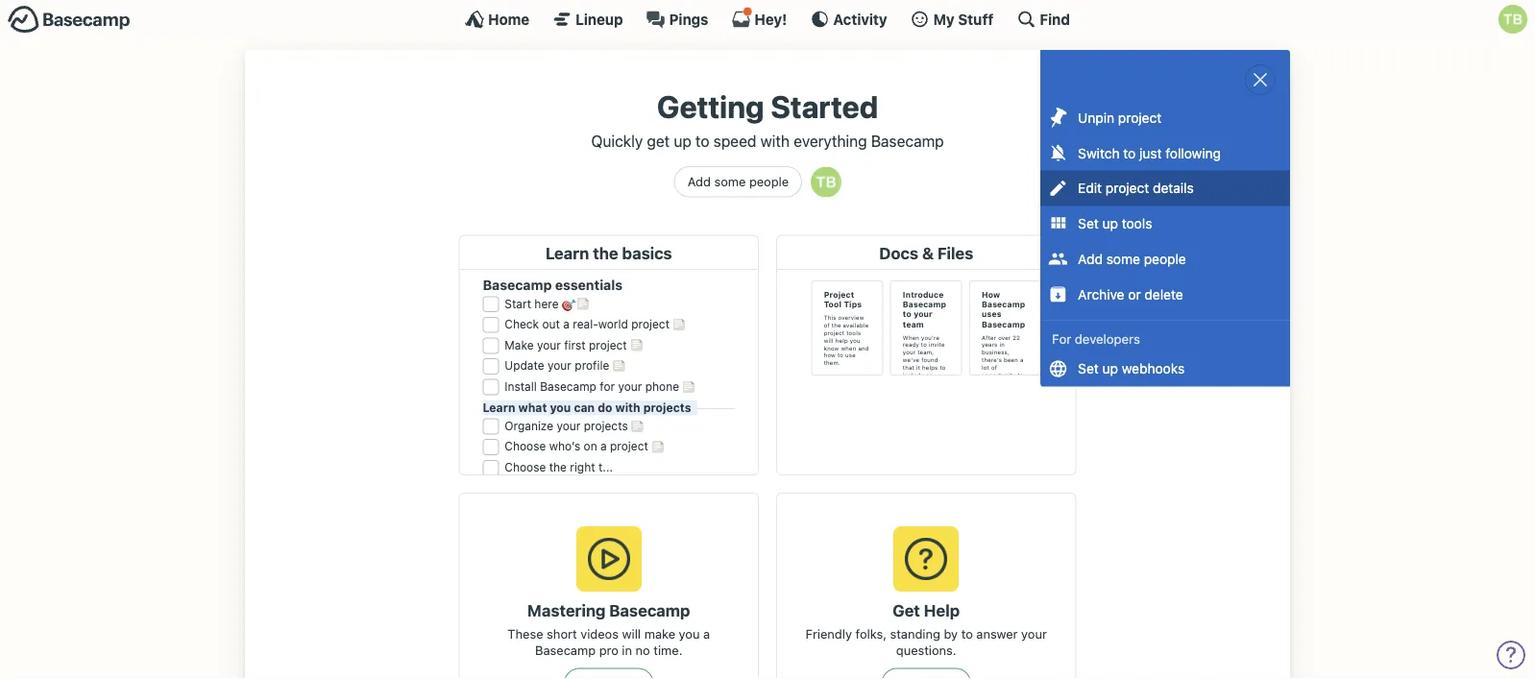 Task type: describe. For each thing, give the bounding box(es) containing it.
to inside getting started quickly get up to speed with everything basecamp
[[696, 132, 710, 150]]

lineup
[[576, 11, 623, 27]]

following
[[1166, 145, 1222, 161]]

up inside getting started quickly get up to speed with everything basecamp
[[674, 132, 692, 150]]

1 horizontal spatial people
[[1144, 251, 1187, 267]]

pings button
[[646, 10, 709, 29]]

tim burton image
[[811, 167, 842, 197]]

started
[[771, 88, 879, 125]]

or
[[1129, 286, 1141, 302]]

set for set up tools
[[1078, 216, 1099, 232]]

switch to just following link
[[1041, 135, 1291, 171]]

basecamp
[[871, 132, 944, 150]]

main element
[[0, 0, 1536, 37]]

archive or delete link
[[1041, 277, 1291, 312]]

switch to just following
[[1078, 145, 1222, 161]]

tim burton image
[[1499, 5, 1528, 34]]

activity
[[834, 11, 888, 27]]

1 vertical spatial add
[[1078, 251, 1103, 267]]

tools
[[1122, 216, 1153, 232]]

find
[[1040, 11, 1071, 27]]

project for edit
[[1106, 180, 1150, 196]]

lineup link
[[553, 10, 623, 29]]

home link
[[465, 10, 530, 29]]

get
[[647, 132, 670, 150]]

0 horizontal spatial add some people
[[688, 175, 789, 189]]

with
[[761, 132, 790, 150]]

developers
[[1075, 331, 1141, 347]]

for
[[1052, 331, 1072, 347]]

unpin
[[1078, 110, 1115, 125]]

hey! button
[[732, 7, 787, 29]]

my stuff button
[[911, 10, 994, 29]]

0 vertical spatial add
[[688, 175, 711, 189]]

details
[[1153, 180, 1194, 196]]

archive or delete
[[1078, 286, 1184, 302]]

1 vertical spatial add some people link
[[1041, 241, 1291, 277]]

pings
[[669, 11, 709, 27]]

edit project details
[[1078, 180, 1194, 196]]



Task type: vqa. For each thing, say whether or not it's contained in the screenshot.
10:41am element
no



Task type: locate. For each thing, give the bounding box(es) containing it.
set
[[1078, 216, 1099, 232], [1078, 361, 1099, 377]]

add some people link
[[674, 166, 803, 198], [1041, 241, 1291, 277]]

set up webhooks
[[1078, 361, 1185, 377]]

edit
[[1078, 180, 1102, 196]]

everything
[[794, 132, 867, 150]]

switch
[[1078, 145, 1120, 161]]

activity link
[[810, 10, 888, 29]]

project for unpin
[[1119, 110, 1162, 125]]

add some people down "speed"
[[688, 175, 789, 189]]

0 vertical spatial people
[[750, 175, 789, 189]]

unpin project
[[1078, 110, 1162, 125]]

some up archive or delete
[[1107, 251, 1141, 267]]

up left tools
[[1103, 216, 1119, 232]]

1 horizontal spatial add some people
[[1078, 251, 1187, 267]]

up right get at the top of the page
[[674, 132, 692, 150]]

1 vertical spatial project
[[1106, 180, 1150, 196]]

0 horizontal spatial people
[[750, 175, 789, 189]]

0 vertical spatial some
[[714, 175, 746, 189]]

1 vertical spatial set
[[1078, 361, 1099, 377]]

0 vertical spatial set
[[1078, 216, 1099, 232]]

2 vertical spatial up
[[1103, 361, 1119, 377]]

1 vertical spatial people
[[1144, 251, 1187, 267]]

0 horizontal spatial add
[[688, 175, 711, 189]]

add some people up archive or delete
[[1078, 251, 1187, 267]]

archive
[[1078, 286, 1125, 302]]

getting
[[657, 88, 765, 125]]

switch accounts image
[[8, 5, 131, 35]]

1 horizontal spatial to
[[1124, 145, 1136, 161]]

for developers
[[1052, 331, 1141, 347]]

to left just
[[1124, 145, 1136, 161]]

up down the developers
[[1103, 361, 1119, 377]]

1 horizontal spatial add some people link
[[1041, 241, 1291, 277]]

my stuff
[[934, 11, 994, 27]]

set down for developers
[[1078, 361, 1099, 377]]

to
[[696, 132, 710, 150], [1124, 145, 1136, 161]]

set up tools
[[1078, 216, 1153, 232]]

0 horizontal spatial add some people link
[[674, 166, 803, 198]]

0 vertical spatial project
[[1119, 110, 1162, 125]]

1 vertical spatial add some people
[[1078, 251, 1187, 267]]

delete
[[1145, 286, 1184, 302]]

1 set from the top
[[1078, 216, 1099, 232]]

0 vertical spatial up
[[674, 132, 692, 150]]

0 horizontal spatial some
[[714, 175, 746, 189]]

home
[[488, 11, 530, 27]]

some down "speed"
[[714, 175, 746, 189]]

add some people
[[688, 175, 789, 189], [1078, 251, 1187, 267]]

edit project details link
[[1041, 171, 1291, 206]]

add down the getting
[[688, 175, 711, 189]]

just
[[1140, 145, 1162, 161]]

stuff
[[958, 11, 994, 27]]

add some people link down "speed"
[[674, 166, 803, 198]]

0 vertical spatial add some people link
[[674, 166, 803, 198]]

people down set up tools link
[[1144, 251, 1187, 267]]

add some people link up delete
[[1041, 241, 1291, 277]]

2 set from the top
[[1078, 361, 1099, 377]]

0 horizontal spatial to
[[696, 132, 710, 150]]

getting started quickly get up to speed with everything basecamp
[[591, 88, 944, 150]]

quickly
[[591, 132, 643, 150]]

set up tools link
[[1041, 206, 1291, 241]]

1 horizontal spatial add
[[1078, 251, 1103, 267]]

people down with
[[750, 175, 789, 189]]

my
[[934, 11, 955, 27]]

people
[[750, 175, 789, 189], [1144, 251, 1187, 267]]

up for set up webhooks
[[1103, 361, 1119, 377]]

webhooks
[[1122, 361, 1185, 377]]

1 vertical spatial up
[[1103, 216, 1119, 232]]

some
[[714, 175, 746, 189], [1107, 251, 1141, 267]]

project up switch to just following
[[1119, 110, 1162, 125]]

project up tools
[[1106, 180, 1150, 196]]

add up archive
[[1078, 251, 1103, 267]]

speed
[[714, 132, 757, 150]]

set up webhooks link
[[1041, 351, 1291, 387]]

to left "speed"
[[696, 132, 710, 150]]

find button
[[1017, 10, 1071, 29]]

unpin project link
[[1041, 100, 1291, 135]]

set for set up webhooks
[[1078, 361, 1099, 377]]

up for set up tools
[[1103, 216, 1119, 232]]

1 horizontal spatial some
[[1107, 251, 1141, 267]]

0 vertical spatial add some people
[[688, 175, 789, 189]]

project
[[1119, 110, 1162, 125], [1106, 180, 1150, 196]]

set down edit
[[1078, 216, 1099, 232]]

up
[[674, 132, 692, 150], [1103, 216, 1119, 232], [1103, 361, 1119, 377]]

1 vertical spatial some
[[1107, 251, 1141, 267]]

hey!
[[755, 11, 787, 27]]

add
[[688, 175, 711, 189], [1078, 251, 1103, 267]]



